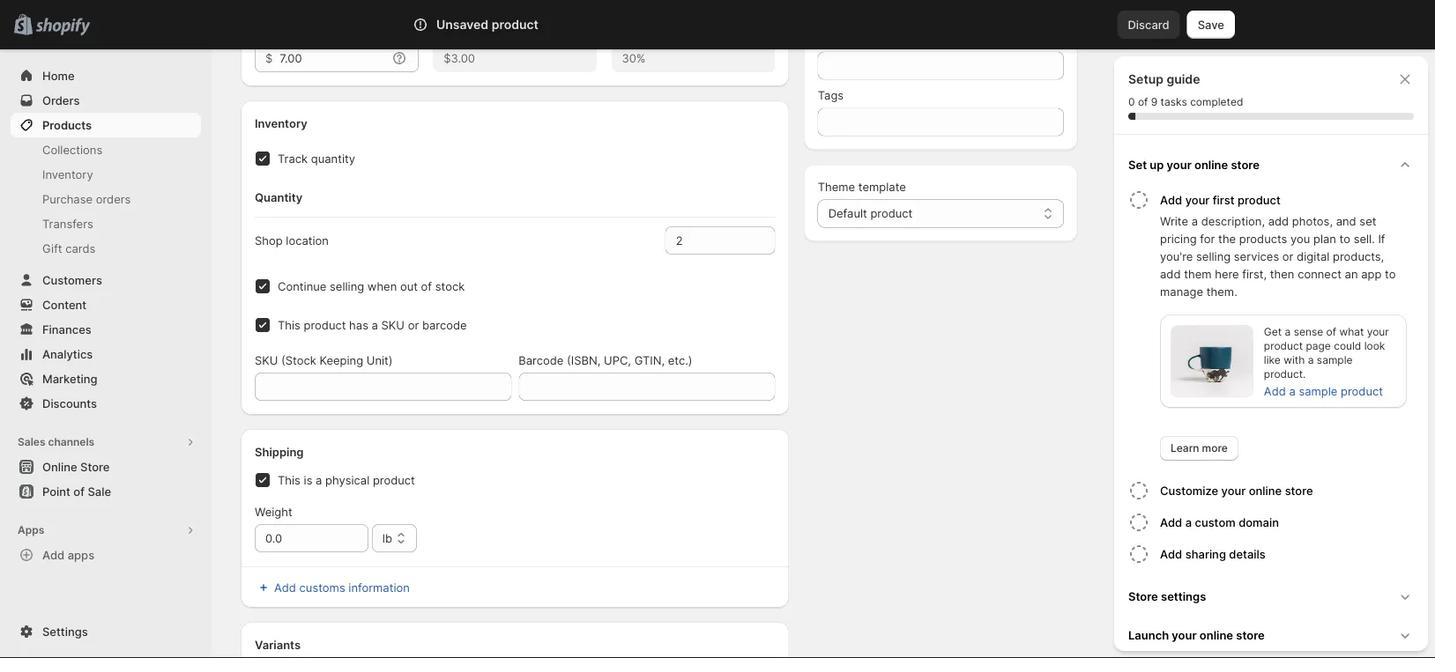 Task type: describe. For each thing, give the bounding box(es) containing it.
1 vertical spatial selling
[[330, 280, 364, 294]]

is
[[304, 474, 312, 488]]

add apps
[[42, 548, 94, 562]]

online store link
[[11, 455, 201, 480]]

0
[[1128, 96, 1135, 108]]

settings
[[42, 625, 88, 639]]

1 vertical spatial add
[[1160, 267, 1181, 281]]

sell.
[[1354, 232, 1375, 246]]

location
[[286, 234, 329, 248]]

profit
[[433, 25, 462, 39]]

store for customize your online store
[[1285, 484, 1313, 498]]

barcode
[[519, 354, 564, 368]]

customs
[[299, 581, 345, 595]]

selling inside write a description, add photos, and set pricing for the products you plan to sell. if you're selling services or digital products, add them here first, then connect an app to manage them.
[[1196, 250, 1231, 263]]

what
[[1340, 326, 1364, 339]]

details
[[1229, 547, 1266, 561]]

discounts link
[[11, 391, 201, 416]]

set
[[1128, 158, 1147, 171]]

of right "out" at the top left
[[421, 280, 432, 294]]

analytics
[[42, 347, 93, 361]]

apps
[[68, 548, 94, 562]]

mark customize your online store as done image
[[1128, 480, 1150, 502]]

services
[[1234, 250, 1279, 263]]

0 vertical spatial sample
[[1317, 354, 1353, 367]]

Barcode (ISBN, UPC, GTIN, etc.) text field
[[519, 373, 776, 402]]

customers
[[42, 273, 102, 287]]

store settings button
[[1121, 577, 1421, 616]]

a right get at the right
[[1285, 326, 1291, 339]]

a inside write a description, add photos, and set pricing for the products you plan to sell. if you're selling services or digital products, add them here first, then connect an app to manage them.
[[1192, 214, 1198, 228]]

has
[[349, 319, 368, 332]]

sku (stock keeping unit)
[[255, 354, 393, 368]]

Tags text field
[[818, 108, 1064, 137]]

your for launch your online store
[[1172, 629, 1197, 642]]

this for this is a physical product
[[278, 474, 301, 488]]

0 horizontal spatial or
[[408, 319, 419, 332]]

your for add your first product
[[1186, 193, 1210, 207]]

cards
[[65, 242, 96, 255]]

manage
[[1160, 285, 1203, 298]]

page
[[1306, 340, 1331, 353]]

home
[[42, 69, 75, 82]]

product down template
[[871, 207, 913, 221]]

customers link
[[11, 268, 201, 293]]

set
[[1360, 214, 1377, 228]]

Margin text field
[[611, 45, 776, 73]]

products
[[42, 118, 92, 132]]

gift cards
[[42, 242, 96, 255]]

tags
[[818, 89, 844, 103]]

or inside write a description, add photos, and set pricing for the products you plan to sell. if you're selling services or digital products, add them here first, then connect an app to manage them.
[[1283, 250, 1294, 263]]

you're
[[1160, 250, 1193, 263]]

orders link
[[11, 88, 201, 113]]

could
[[1334, 340, 1362, 353]]

add for information
[[274, 581, 296, 595]]

products
[[1239, 232, 1287, 246]]

Profit text field
[[433, 45, 597, 73]]

of left 9
[[1138, 96, 1148, 108]]

orders
[[42, 93, 80, 107]]

add inside get a sense of what your product page could look like with a sample product. add a sample product
[[1264, 384, 1286, 398]]

default product
[[828, 207, 913, 221]]

quantity
[[311, 152, 355, 166]]

with
[[1284, 354, 1305, 367]]

add sharing details button
[[1160, 539, 1421, 570]]

0 vertical spatial add
[[1268, 214, 1289, 228]]

0 horizontal spatial to
[[1340, 232, 1351, 246]]

point of sale link
[[11, 480, 201, 504]]

store settings
[[1128, 590, 1206, 603]]

get
[[1264, 326, 1282, 339]]

learn
[[1171, 442, 1199, 455]]

product down get at the right
[[1264, 340, 1303, 353]]

an
[[1345, 267, 1358, 281]]

them
[[1184, 267, 1212, 281]]

etc.)
[[668, 354, 693, 368]]

store inside store settings button
[[1128, 590, 1158, 603]]

learn more link
[[1160, 436, 1239, 461]]

tasks
[[1161, 96, 1187, 108]]

like
[[1264, 354, 1281, 367]]

product right physical
[[373, 474, 415, 488]]

point
[[42, 485, 70, 499]]

unit)
[[367, 354, 393, 368]]

completed
[[1190, 96, 1243, 108]]

product inside add your first product "button"
[[1238, 193, 1281, 207]]

1 vertical spatial sample
[[1299, 384, 1338, 398]]

when
[[367, 280, 397, 294]]

0 vertical spatial inventory
[[255, 117, 307, 130]]

setup guide
[[1128, 72, 1200, 87]]

add for details
[[1160, 547, 1182, 561]]

first,
[[1242, 267, 1267, 281]]

add your first product button
[[1160, 184, 1421, 212]]

unsaved product
[[436, 17, 539, 32]]

this product has a sku or barcode
[[278, 319, 467, 332]]

pricing
[[1160, 232, 1197, 246]]

products,
[[1333, 250, 1384, 263]]

apps button
[[11, 518, 201, 543]]

inventory link
[[11, 162, 201, 187]]

save
[[1198, 18, 1225, 31]]

9
[[1151, 96, 1158, 108]]

store inside button
[[1231, 158, 1260, 171]]

marketing link
[[11, 367, 201, 391]]

sharing
[[1186, 547, 1226, 561]]

add a custom domain button
[[1160, 507, 1421, 539]]

add for custom
[[1160, 516, 1182, 529]]

your inside get a sense of what your product page could look like with a sample product. add a sample product
[[1367, 326, 1389, 339]]

discard button
[[1117, 11, 1180, 39]]

search button
[[462, 11, 973, 39]]

online store button
[[0, 455, 212, 480]]

gift cards link
[[11, 236, 201, 261]]

save button
[[1187, 11, 1235, 39]]

purchase
[[42, 192, 93, 206]]

quantity
[[255, 191, 303, 205]]

domain
[[1239, 516, 1279, 529]]

Collections text field
[[818, 52, 1064, 80]]

add apps button
[[11, 543, 201, 568]]

purchase orders
[[42, 192, 131, 206]]

launch your online store
[[1128, 629, 1265, 642]]

here
[[1215, 267, 1239, 281]]

weight
[[255, 506, 292, 519]]

information
[[349, 581, 410, 595]]

a inside the "add a custom domain" button
[[1186, 516, 1192, 529]]

guide
[[1167, 72, 1200, 87]]

track
[[278, 152, 308, 166]]

$
[[265, 52, 273, 65]]

photos,
[[1292, 214, 1333, 228]]



Task type: vqa. For each thing, say whether or not it's contained in the screenshot.
the Search to the right
no



Task type: locate. For each thing, give the bounding box(es) containing it.
sku
[[381, 319, 405, 332], [255, 354, 278, 368]]

your inside "button"
[[1186, 193, 1210, 207]]

online for customize your online store
[[1249, 484, 1282, 498]]

1 horizontal spatial or
[[1283, 250, 1294, 263]]

online inside button
[[1195, 158, 1228, 171]]

of inside "link"
[[73, 485, 85, 499]]

to right app
[[1385, 267, 1396, 281]]

and
[[1336, 214, 1357, 228]]

your right launch
[[1172, 629, 1197, 642]]

of left sale
[[73, 485, 85, 499]]

add right mark add a custom domain as done icon
[[1160, 516, 1182, 529]]

0 vertical spatial store
[[80, 460, 110, 474]]

product up profit text field
[[492, 17, 539, 32]]

your inside button
[[1167, 158, 1192, 171]]

0 vertical spatial store
[[1231, 158, 1260, 171]]

this up (stock
[[278, 319, 301, 332]]

if
[[1378, 232, 1386, 246]]

write
[[1160, 214, 1188, 228]]

1 horizontal spatial to
[[1385, 267, 1396, 281]]

online for launch your online store
[[1200, 629, 1233, 642]]

1 horizontal spatial sku
[[381, 319, 405, 332]]

store for launch your online store
[[1236, 629, 1265, 642]]

add left apps
[[42, 548, 65, 562]]

online
[[42, 460, 77, 474]]

2 this from the top
[[278, 474, 301, 488]]

1 horizontal spatial add
[[1268, 214, 1289, 228]]

look
[[1364, 340, 1385, 353]]

0 horizontal spatial selling
[[330, 280, 364, 294]]

2 vertical spatial store
[[1236, 629, 1265, 642]]

online up add your first product
[[1195, 158, 1228, 171]]

settings
[[1161, 590, 1206, 603]]

variants
[[255, 639, 301, 652]]

the
[[1218, 232, 1236, 246]]

your right up on the top of page
[[1167, 158, 1192, 171]]

write a description, add photos, and set pricing for the products you plan to sell. if you're selling services or digital products, add them here first, then connect an app to manage them.
[[1160, 214, 1396, 298]]

product up description, on the top of page
[[1238, 193, 1281, 207]]

up
[[1150, 158, 1164, 171]]

sample down the product. at the right of page
[[1299, 384, 1338, 398]]

mark add your first product as done image
[[1128, 190, 1150, 211]]

mark add sharing details as done image
[[1128, 544, 1150, 565]]

store up sale
[[80, 460, 110, 474]]

transfers
[[42, 217, 93, 231]]

add up products
[[1268, 214, 1289, 228]]

sku left (stock
[[255, 354, 278, 368]]

online store
[[42, 460, 110, 474]]

1 horizontal spatial inventory
[[255, 117, 307, 130]]

content link
[[11, 293, 201, 317]]

online
[[1195, 158, 1228, 171], [1249, 484, 1282, 498], [1200, 629, 1233, 642]]

this left is
[[278, 474, 301, 488]]

a left the custom
[[1186, 516, 1192, 529]]

purchase orders link
[[11, 187, 201, 212]]

app
[[1361, 267, 1382, 281]]

add inside "button"
[[1160, 193, 1182, 207]]

add down you're
[[1160, 267, 1181, 281]]

your for customize your online store
[[1222, 484, 1246, 498]]

point of sale
[[42, 485, 111, 499]]

of up page
[[1326, 326, 1337, 339]]

for
[[1200, 232, 1215, 246]]

1 vertical spatial store
[[1128, 590, 1158, 603]]

or up then
[[1283, 250, 1294, 263]]

product left has
[[304, 319, 346, 332]]

1 vertical spatial inventory
[[42, 168, 93, 181]]

shipping
[[255, 446, 304, 459]]

inventory up purchase
[[42, 168, 93, 181]]

1 vertical spatial store
[[1285, 484, 1313, 498]]

add your first product
[[1160, 193, 1281, 207]]

analytics link
[[11, 342, 201, 367]]

stock
[[435, 280, 465, 294]]

sample down could
[[1317, 354, 1353, 367]]

1 vertical spatial sku
[[255, 354, 278, 368]]

store up first
[[1231, 158, 1260, 171]]

custom
[[1195, 516, 1236, 529]]

selling left when
[[330, 280, 364, 294]]

store inside online store link
[[80, 460, 110, 474]]

a down page
[[1308, 354, 1314, 367]]

online down settings
[[1200, 629, 1233, 642]]

0 of 9 tasks completed
[[1128, 96, 1243, 108]]

finances link
[[11, 317, 201, 342]]

default
[[828, 207, 867, 221]]

track quantity
[[278, 152, 355, 166]]

barcode (isbn, upc, gtin, etc.)
[[519, 354, 693, 368]]

0 vertical spatial online
[[1195, 158, 1228, 171]]

store
[[1231, 158, 1260, 171], [1285, 484, 1313, 498], [1236, 629, 1265, 642]]

your up look
[[1367, 326, 1389, 339]]

this for this product has a sku or barcode
[[278, 319, 301, 332]]

template
[[859, 181, 906, 194]]

of inside get a sense of what your product page could look like with a sample product. add a sample product
[[1326, 326, 1337, 339]]

learn more
[[1171, 442, 1228, 455]]

0 vertical spatial this
[[278, 319, 301, 332]]

product.
[[1264, 368, 1306, 381]]

add customs information button
[[244, 576, 786, 601]]

them.
[[1207, 285, 1238, 298]]

a down the product. at the right of page
[[1289, 384, 1296, 398]]

0 vertical spatial to
[[1340, 232, 1351, 246]]

shop
[[255, 234, 283, 248]]

0 horizontal spatial store
[[80, 460, 110, 474]]

add up "write"
[[1160, 193, 1182, 207]]

1 this from the top
[[278, 319, 301, 332]]

shop location
[[255, 234, 329, 248]]

a right is
[[316, 474, 322, 488]]

theme
[[818, 181, 855, 194]]

search
[[491, 18, 528, 31]]

customize your online store
[[1160, 484, 1313, 498]]

shopify image
[[35, 18, 90, 36]]

add left "customs"
[[274, 581, 296, 595]]

or left "barcode"
[[408, 319, 419, 332]]

keeping
[[320, 354, 363, 368]]

your up add a custom domain
[[1222, 484, 1246, 498]]

continue
[[278, 280, 327, 294]]

sense
[[1294, 326, 1323, 339]]

add right mark add sharing details as done icon at the right of page
[[1160, 547, 1182, 561]]

physical
[[325, 474, 370, 488]]

1 vertical spatial to
[[1385, 267, 1396, 281]]

0 horizontal spatial inventory
[[42, 168, 93, 181]]

this is a physical product
[[278, 474, 415, 488]]

0 horizontal spatial sku
[[255, 354, 278, 368]]

add your first product element
[[1125, 212, 1421, 461]]

digital
[[1297, 250, 1330, 263]]

Cost per item text field
[[280, 45, 387, 73]]

2 vertical spatial online
[[1200, 629, 1233, 642]]

sales channels
[[18, 436, 94, 449]]

mark add a custom domain as done image
[[1128, 512, 1150, 533]]

more
[[1202, 442, 1228, 455]]

your left first
[[1186, 193, 1210, 207]]

1 vertical spatial or
[[408, 319, 419, 332]]

1 horizontal spatial store
[[1128, 590, 1158, 603]]

setup guide dialog
[[1114, 56, 1428, 655]]

0 horizontal spatial add
[[1160, 267, 1181, 281]]

customize
[[1160, 484, 1219, 498]]

selling down for
[[1196, 250, 1231, 263]]

sales channels button
[[11, 430, 201, 455]]

store up launch
[[1128, 590, 1158, 603]]

transfers link
[[11, 212, 201, 236]]

sku right has
[[381, 319, 405, 332]]

content
[[42, 298, 87, 312]]

product down look
[[1341, 384, 1383, 398]]

a right "write"
[[1192, 214, 1198, 228]]

1 vertical spatial this
[[278, 474, 301, 488]]

first
[[1213, 193, 1235, 207]]

upc,
[[604, 354, 631, 368]]

a
[[1192, 214, 1198, 228], [372, 319, 378, 332], [1285, 326, 1291, 339], [1308, 354, 1314, 367], [1289, 384, 1296, 398], [316, 474, 322, 488], [1186, 516, 1192, 529]]

barcode
[[422, 319, 467, 332]]

gtin,
[[634, 354, 665, 368]]

add inside button
[[274, 581, 296, 595]]

apps
[[18, 524, 44, 537]]

to down and
[[1340, 232, 1351, 246]]

inventory up track
[[255, 117, 307, 130]]

online up domain
[[1249, 484, 1282, 498]]

description,
[[1201, 214, 1265, 228]]

0 vertical spatial or
[[1283, 250, 1294, 263]]

lb
[[382, 532, 392, 546]]

store up the "add a custom domain" button
[[1285, 484, 1313, 498]]

set up your online store button
[[1121, 145, 1421, 184]]

to
[[1340, 232, 1351, 246], [1385, 267, 1396, 281]]

plan
[[1314, 232, 1336, 246]]

0 vertical spatial sku
[[381, 319, 405, 332]]

1 vertical spatial online
[[1249, 484, 1282, 498]]

1 horizontal spatial selling
[[1196, 250, 1231, 263]]

set up your online store
[[1128, 158, 1260, 171]]

your
[[1167, 158, 1192, 171], [1186, 193, 1210, 207], [1367, 326, 1389, 339], [1222, 484, 1246, 498], [1172, 629, 1197, 642]]

None number field
[[665, 227, 749, 255]]

out
[[400, 280, 418, 294]]

store down store settings button
[[1236, 629, 1265, 642]]

a right has
[[372, 319, 378, 332]]

0 vertical spatial selling
[[1196, 250, 1231, 263]]

Weight text field
[[255, 525, 368, 553]]

you
[[1291, 232, 1310, 246]]

add for first
[[1160, 193, 1182, 207]]

sale
[[88, 485, 111, 499]]

add sharing details
[[1160, 547, 1266, 561]]

SKU (Stock Keeping Unit) text field
[[255, 373, 512, 402]]

(stock
[[281, 354, 316, 368]]

add down the product. at the right of page
[[1264, 384, 1286, 398]]



